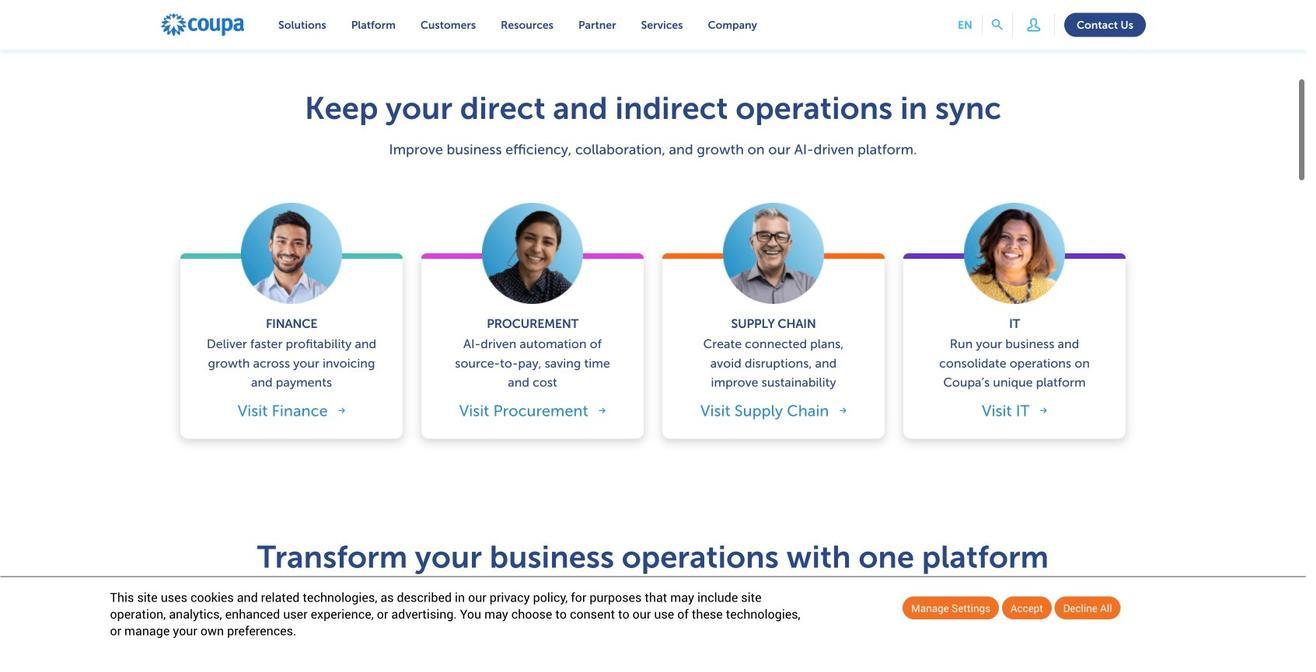 Task type: describe. For each thing, give the bounding box(es) containing it.
1 headshot of staff member image from the left
[[482, 203, 583, 304]]

platform_user_centric image
[[1023, 13, 1045, 36]]



Task type: vqa. For each thing, say whether or not it's contained in the screenshot.
Headshot of staff member image
yes



Task type: locate. For each thing, give the bounding box(es) containing it.
1 horizontal spatial headshot of staff member image
[[723, 203, 824, 304]]

3 headshot of staff member image from the left
[[964, 203, 1066, 304]]

mag glass image
[[992, 19, 1003, 30]]

headshot staff member image
[[241, 203, 342, 304]]

headshot of staff member image
[[482, 203, 583, 304], [723, 203, 824, 304], [964, 203, 1066, 304]]

2 headshot of staff member image from the left
[[723, 203, 824, 304]]

home image
[[160, 12, 246, 37]]

2 horizontal spatial headshot of staff member image
[[964, 203, 1066, 304]]

0 horizontal spatial headshot of staff member image
[[482, 203, 583, 304]]



